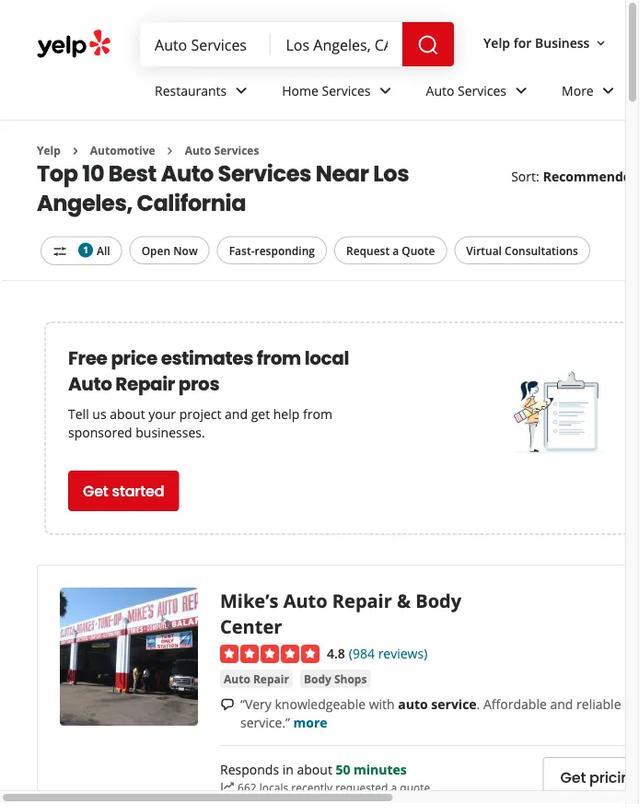 Task type: locate. For each thing, give the bounding box(es) containing it.
request a quote button
[[335, 236, 448, 265]]

24 chevron down v2 image
[[375, 80, 397, 102], [598, 80, 620, 102]]

&
[[397, 588, 411, 613]]

estimates
[[161, 346, 254, 371]]

your
[[149, 405, 176, 423]]

from right help
[[303, 405, 333, 423]]

auto right 'mike's' at the bottom of page
[[284, 588, 328, 613]]

free price estimates from local auto repair pros image
[[514, 367, 606, 459]]

16 speech v2 image
[[220, 698, 235, 713]]

angeles,
[[37, 188, 133, 218]]

1 horizontal spatial auto services link
[[412, 66, 548, 120]]

body right &
[[416, 588, 462, 613]]

requested
[[336, 781, 389, 796]]

project
[[179, 405, 222, 423]]

services up fast-responding
[[218, 158, 312, 189]]

16 chevron right v2 image
[[163, 144, 178, 158]]

and left reliable
[[551, 696, 574, 713]]

a left the quote
[[391, 781, 398, 796]]

1 vertical spatial get
[[561, 768, 587, 789]]

4.8
[[327, 645, 346, 662]]

open now
[[142, 243, 198, 258]]

recommended button
[[544, 168, 640, 185]]

1 vertical spatial auto services
[[185, 143, 259, 158]]

1 vertical spatial auto services link
[[185, 143, 259, 158]]

24 chevron down v2 image right restaurants
[[231, 80, 253, 102]]

for
[[514, 34, 532, 51]]

auto services link right 16 chevron right v2 image
[[185, 143, 259, 158]]

1 vertical spatial body
[[304, 672, 332, 687]]

2 horizontal spatial repair
[[333, 588, 393, 613]]

0 vertical spatial body
[[416, 588, 462, 613]]

1 horizontal spatial 24 chevron down v2 image
[[598, 80, 620, 102]]

0 vertical spatial yelp
[[484, 34, 511, 51]]

662 locals recently requested a quote
[[238, 781, 431, 796]]

center
[[220, 614, 282, 640]]

body shops link
[[300, 670, 371, 689]]

auto up 16 speech v2 icon
[[224, 672, 251, 687]]

None field
[[155, 34, 257, 54], [286, 34, 388, 54]]

auto repair
[[224, 672, 289, 687]]

minutes
[[354, 761, 407, 779]]

auto services down search image on the right top
[[426, 82, 507, 99]]

yelp
[[484, 34, 511, 51], [37, 143, 61, 158]]

0 vertical spatial and
[[225, 405, 248, 423]]

body shops button
[[300, 670, 371, 689]]

.
[[477, 696, 481, 713]]

body up knowledgeable
[[304, 672, 332, 687]]

24 chevron down v2 image
[[231, 80, 253, 102], [511, 80, 533, 102]]

sort: recommended
[[512, 168, 640, 185]]

repair up your
[[116, 371, 175, 397]]

24 chevron down v2 image inside the restaurants link
[[231, 80, 253, 102]]

24 chevron down v2 image inside auto services link
[[511, 80, 533, 102]]

0 horizontal spatial 24 chevron down v2 image
[[375, 80, 397, 102]]

1 vertical spatial and
[[551, 696, 574, 713]]

from left local on the top
[[257, 346, 301, 371]]

auto inside the mike's auto repair & body center
[[284, 588, 328, 613]]

virtual
[[467, 243, 502, 258]]

1 horizontal spatial and
[[551, 696, 574, 713]]

request
[[347, 243, 390, 258]]

fast-responding
[[229, 243, 315, 258]]

auto services right 16 chevron right v2 image
[[185, 143, 259, 158]]

0 horizontal spatial auto services
[[185, 143, 259, 158]]

2 24 chevron down v2 image from the left
[[511, 80, 533, 102]]

0 horizontal spatial none field
[[155, 34, 257, 54]]

1 horizontal spatial from
[[303, 405, 333, 423]]

get for get started
[[83, 481, 108, 502]]

0 horizontal spatial get
[[83, 481, 108, 502]]

2 vertical spatial repair
[[253, 672, 289, 687]]

about right 'us'
[[110, 405, 145, 423]]

1 24 chevron down v2 image from the left
[[231, 80, 253, 102]]

body inside the mike's auto repair & body center
[[416, 588, 462, 613]]

0 vertical spatial a
[[393, 243, 399, 258]]

repair
[[116, 371, 175, 397], [333, 588, 393, 613], [253, 672, 289, 687]]

1 horizontal spatial yelp
[[484, 34, 511, 51]]

a
[[393, 243, 399, 258], [391, 781, 398, 796]]

0 horizontal spatial yelp
[[37, 143, 61, 158]]

request a quote
[[347, 243, 436, 258]]

2 none field from the left
[[286, 34, 388, 54]]

1 vertical spatial repair
[[333, 588, 393, 613]]

quote
[[402, 243, 436, 258]]

1 none field from the left
[[155, 34, 257, 54]]

auto up 'us'
[[68, 371, 112, 397]]

consultations
[[505, 243, 579, 258]]

recently
[[292, 781, 333, 796]]

get inside button
[[561, 768, 587, 789]]

none field up home services
[[286, 34, 388, 54]]

and
[[225, 405, 248, 423], [551, 696, 574, 713]]

auto repair link
[[220, 670, 293, 689]]

fast-responding button
[[217, 236, 327, 265]]

get inside 'button'
[[83, 481, 108, 502]]

24 chevron down v2 image for home services
[[375, 80, 397, 102]]

0 horizontal spatial repair
[[116, 371, 175, 397]]

auto inside "button"
[[224, 672, 251, 687]]

repair down 4.8 star rating 'image'
[[253, 672, 289, 687]]

24 chevron down v2 image right home services
[[375, 80, 397, 102]]

0 horizontal spatial 24 chevron down v2 image
[[231, 80, 253, 102]]

yelp left 16 chevron right v2 icon
[[37, 143, 61, 158]]

24 chevron down v2 image inside home services link
[[375, 80, 397, 102]]

search image
[[418, 34, 440, 56]]

0 horizontal spatial from
[[257, 346, 301, 371]]

0 horizontal spatial auto services link
[[185, 143, 259, 158]]

virtual consultations
[[467, 243, 579, 258]]

auto right 16 chevron right v2 image
[[185, 143, 212, 158]]

"very
[[241, 696, 272, 713]]

1 vertical spatial yelp
[[37, 143, 61, 158]]

california
[[137, 188, 246, 218]]

0 vertical spatial auto services link
[[412, 66, 548, 120]]

services
[[322, 82, 371, 99], [458, 82, 507, 99], [214, 143, 259, 158], [218, 158, 312, 189]]

open
[[142, 243, 171, 258]]

1 horizontal spatial 24 chevron down v2 image
[[511, 80, 533, 102]]

services down yelp for business
[[458, 82, 507, 99]]

local
[[305, 346, 349, 371]]

0 horizontal spatial body
[[304, 672, 332, 687]]

mike's auto repair & body center
[[220, 588, 462, 640]]

1 horizontal spatial none field
[[286, 34, 388, 54]]

1 horizontal spatial about
[[297, 761, 333, 779]]

auto services link down for at top right
[[412, 66, 548, 120]]

auto services link
[[412, 66, 548, 120], [185, 143, 259, 158]]

locals
[[260, 781, 289, 796]]

24 chevron down v2 image down for at top right
[[511, 80, 533, 102]]

1 horizontal spatial auto services
[[426, 82, 507, 99]]

. affordable and reliable au
[[241, 696, 640, 732]]

filters group
[[37, 236, 595, 265]]

sort:
[[512, 168, 540, 185]]

auto inside "free price estimates from local auto repair pros tell us about your project and get help from sponsored businesses."
[[68, 371, 112, 397]]

0 vertical spatial get
[[83, 481, 108, 502]]

None search field
[[140, 22, 458, 66]]

body inside body shops button
[[304, 672, 332, 687]]

about
[[110, 405, 145, 423], [297, 761, 333, 779]]

about up recently
[[297, 761, 333, 779]]

get left pricing
[[561, 768, 587, 789]]

0 vertical spatial auto services
[[426, 82, 507, 99]]

responding
[[255, 243, 315, 258]]

24 chevron down v2 image for restaurants
[[231, 80, 253, 102]]

auto right best
[[161, 158, 214, 189]]

0 vertical spatial repair
[[116, 371, 175, 397]]

quote
[[400, 781, 431, 796]]

get for get pricing
[[561, 768, 587, 789]]

yelp left for at top right
[[484, 34, 511, 51]]

662
[[238, 781, 257, 796]]

auto
[[426, 82, 455, 99], [185, 143, 212, 158], [161, 158, 214, 189], [68, 371, 112, 397], [284, 588, 328, 613], [224, 672, 251, 687]]

24 chevron down v2 image for auto services
[[511, 80, 533, 102]]

with
[[369, 696, 395, 713]]

24 chevron down v2 image right more
[[598, 80, 620, 102]]

(984 reviews)
[[349, 645, 428, 662]]

0 horizontal spatial and
[[225, 405, 248, 423]]

1
[[83, 244, 88, 256]]

repair inside the mike's auto repair & body center
[[333, 588, 393, 613]]

none field near
[[286, 34, 388, 54]]

services down the restaurants link
[[214, 143, 259, 158]]

help
[[274, 405, 300, 423]]

Find text field
[[155, 34, 257, 54]]

business categories element
[[140, 66, 640, 120]]

2 24 chevron down v2 image from the left
[[598, 80, 620, 102]]

1 horizontal spatial repair
[[253, 672, 289, 687]]

a left quote
[[393, 243, 399, 258]]

get left started
[[83, 481, 108, 502]]

1 vertical spatial about
[[297, 761, 333, 779]]

repair left &
[[333, 588, 393, 613]]

auto down search image on the right top
[[426, 82, 455, 99]]

free
[[68, 346, 107, 371]]

in
[[283, 761, 294, 779]]

1 24 chevron down v2 image from the left
[[375, 80, 397, 102]]

24 chevron down v2 image inside more link
[[598, 80, 620, 102]]

auto services
[[426, 82, 507, 99], [185, 143, 259, 158]]

pricing
[[590, 768, 640, 789]]

and left get
[[225, 405, 248, 423]]

body
[[416, 588, 462, 613], [304, 672, 332, 687]]

"very knowledgeable with auto service
[[241, 696, 477, 713]]

0 horizontal spatial about
[[110, 405, 145, 423]]

from
[[257, 346, 301, 371], [303, 405, 333, 423]]

yelp inside button
[[484, 34, 511, 51]]

0 vertical spatial from
[[257, 346, 301, 371]]

1 all
[[83, 243, 110, 258]]

auto
[[399, 696, 428, 713]]

none field "find"
[[155, 34, 257, 54]]

0 vertical spatial about
[[110, 405, 145, 423]]

none field up restaurants
[[155, 34, 257, 54]]

1 horizontal spatial get
[[561, 768, 587, 789]]

started
[[112, 481, 164, 502]]

10
[[82, 158, 104, 189]]

services right home
[[322, 82, 371, 99]]

1 horizontal spatial body
[[416, 588, 462, 613]]



Task type: vqa. For each thing, say whether or not it's contained in the screenshot.
Linda's 9:00
no



Task type: describe. For each thing, give the bounding box(es) containing it.
yelp link
[[37, 143, 61, 158]]

auto inside top 10 best auto services near los angeles, california
[[161, 158, 214, 189]]

16 chevron down v2 image
[[594, 36, 609, 51]]

restaurants link
[[140, 66, 268, 120]]

get
[[251, 405, 270, 423]]

auto inside "business categories" element
[[426, 82, 455, 99]]

affordable
[[484, 696, 548, 713]]

16 filter v2 image
[[53, 244, 67, 259]]

au
[[625, 696, 640, 713]]

and inside "free price estimates from local auto repair pros tell us about your project and get help from sponsored businesses."
[[225, 405, 248, 423]]

16 trending v2 image
[[220, 781, 235, 796]]

16 chevron right v2 image
[[68, 144, 83, 158]]

los
[[374, 158, 410, 189]]

tell
[[68, 405, 89, 423]]

all
[[97, 243, 110, 258]]

and inside the . affordable and reliable au
[[551, 696, 574, 713]]

get pricing
[[561, 768, 640, 789]]

top 10 best auto services near los angeles, california
[[37, 158, 410, 218]]

more link
[[294, 714, 328, 732]]

reviews)
[[379, 645, 428, 662]]

service
[[432, 696, 477, 713]]

repair inside "free price estimates from local auto repair pros tell us about your project and get help from sponsored businesses."
[[116, 371, 175, 397]]

more
[[294, 714, 328, 732]]

50
[[336, 761, 351, 779]]

home
[[282, 82, 319, 99]]

businesses.
[[136, 424, 205, 441]]

restaurants
[[155, 82, 227, 99]]

top
[[37, 158, 78, 189]]

best
[[109, 158, 157, 189]]

price
[[111, 346, 158, 371]]

Near text field
[[286, 34, 388, 54]]

knowledgeable
[[275, 696, 366, 713]]

(984 reviews) link
[[349, 643, 428, 663]]

fast-
[[229, 243, 255, 258]]

mike's
[[220, 588, 279, 613]]

about inside "free price estimates from local auto repair pros tell us about your project and get help from sponsored businesses."
[[110, 405, 145, 423]]

get started button
[[68, 471, 179, 512]]

home services
[[282, 82, 371, 99]]

responds
[[220, 761, 279, 779]]

repair inside "button"
[[253, 672, 289, 687]]

more
[[562, 82, 594, 99]]

1 vertical spatial from
[[303, 405, 333, 423]]

home services link
[[268, 66, 412, 120]]

services inside auto services link
[[458, 82, 507, 99]]

sponsored
[[68, 424, 132, 441]]

get started
[[83, 481, 164, 502]]

business
[[536, 34, 591, 51]]

open now button
[[130, 236, 210, 265]]

mike's auto repair & body center image
[[60, 588, 198, 726]]

responds in about 50 minutes
[[220, 761, 407, 779]]

services inside home services link
[[322, 82, 371, 99]]

us
[[92, 405, 107, 423]]

4.8 link
[[327, 643, 346, 663]]

auto services inside "business categories" element
[[426, 82, 507, 99]]

auto repair button
[[220, 670, 293, 689]]

reliable
[[577, 696, 622, 713]]

yelp for yelp for business
[[484, 34, 511, 51]]

24 chevron down v2 image for more
[[598, 80, 620, 102]]

services inside top 10 best auto services near los angeles, california
[[218, 158, 312, 189]]

1 vertical spatial a
[[391, 781, 398, 796]]

yelp for business
[[484, 34, 591, 51]]

yelp for yelp link
[[37, 143, 61, 158]]

body shops
[[304, 672, 367, 687]]

mike's auto repair & body center link
[[220, 588, 462, 640]]

a inside button
[[393, 243, 399, 258]]

4.8 star rating image
[[220, 645, 320, 664]]

near
[[316, 158, 369, 189]]

automotive
[[90, 143, 155, 158]]

recommended
[[544, 168, 640, 185]]

yelp for business button
[[477, 26, 616, 59]]

automotive link
[[90, 143, 155, 158]]

more link
[[548, 66, 635, 120]]

shops
[[335, 672, 367, 687]]

pros
[[179, 371, 220, 397]]

virtual consultations button
[[455, 236, 591, 265]]

(984
[[349, 645, 375, 662]]

now
[[174, 243, 198, 258]]

get pricing button
[[544, 758, 640, 798]]



